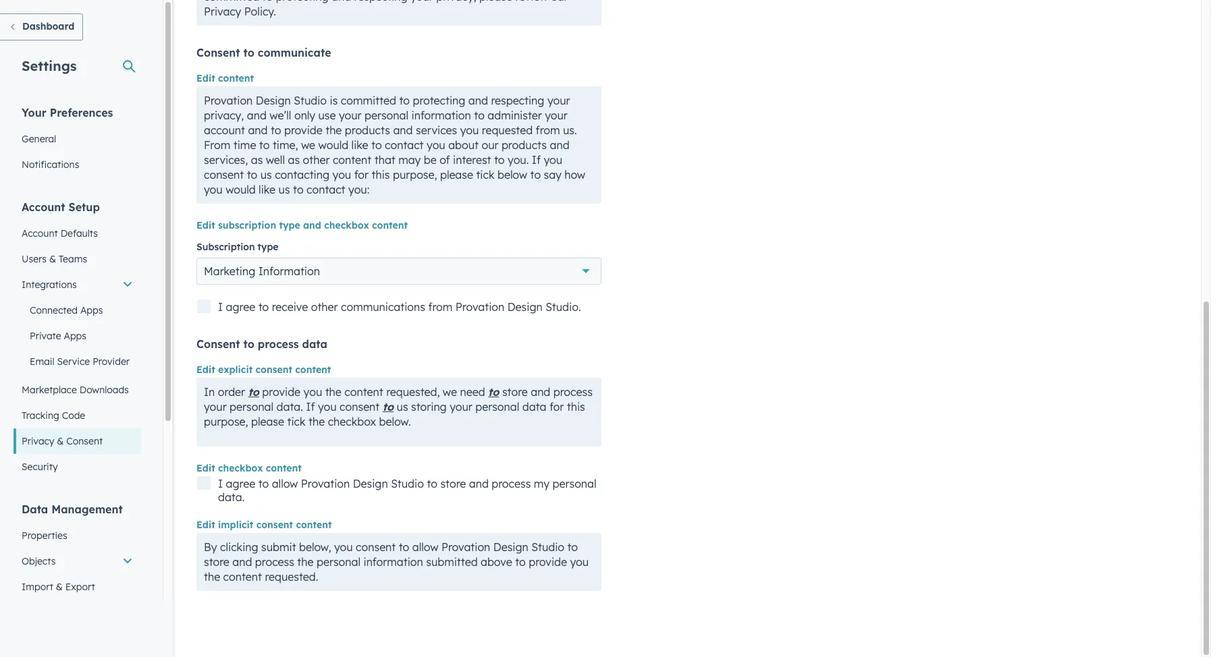 Task type: vqa. For each thing, say whether or not it's contained in the screenshot.
contacting
yes



Task type: describe. For each thing, give the bounding box(es) containing it.
submit
[[261, 541, 296, 554]]

personal inside i agree to allow provation design studio to store and process my personal data.
[[553, 477, 597, 491]]

edit subscription type and checkbox content button
[[196, 217, 408, 234]]

the inside us storing your personal data for this purpose, please tick the checkbox below.
[[309, 415, 325, 429]]

protecting
[[413, 94, 466, 107]]

tick inside 'provation design studio is committed to protecting and respecting your privacy, and we'll only use your personal information to administer your account and to provide the products and services you requested from us. from time to time, we would like to contact you about our products and services, as well as other content that may be of interest to you. if you consent to us contacting you for this purpose, please tick below to say how you would like us to contact you:'
[[476, 168, 495, 182]]

0 horizontal spatial like
[[259, 183, 276, 196]]

we inside 'provation design studio is committed to protecting and respecting your privacy, and we'll only use your personal information to administer your account and to provide the products and services you requested from us. from time to time, we would like to contact you about our products and services, as well as other content that may be of interest to you. if you consent to us contacting you for this purpose, please tick below to say how you would like us to contact you:'
[[301, 138, 315, 152]]

edit content button
[[196, 70, 254, 86]]

tracking
[[22, 410, 59, 422]]

store inside by clicking submit below, you consent to allow provation design studio to store and process the personal information submitted above to provide you the content requested.
[[204, 556, 229, 569]]

studio inside i agree to allow provation design studio to store and process my personal data.
[[391, 477, 424, 491]]

edit for by clicking submit below, you consent to allow provation design studio to store and process the personal information submitted above to provide you the content requested.
[[196, 519, 215, 531]]

account setup
[[22, 201, 100, 214]]

privacy & consent link
[[14, 429, 141, 454]]

order
[[218, 386, 245, 399]]

the inside 'provation design studio is committed to protecting and respecting your privacy, and we'll only use your personal information to administer your account and to provide the products and services you requested from us. from time to time, we would like to contact you about our products and services, as well as other content that may be of interest to you. if you consent to us contacting you for this purpose, please tick below to say how you would like us to contact you:'
[[326, 124, 342, 137]]

clicking
[[220, 541, 258, 554]]

content up 'marketing information' popup button
[[372, 219, 408, 232]]

import
[[22, 581, 53, 594]]

allow inside by clicking submit below, you consent to allow provation design studio to store and process the personal information submitted above to provide you the content requested.
[[412, 541, 439, 554]]

consent inside privacy & consent link
[[66, 436, 103, 448]]

content inside by clicking submit below, you consent to allow provation design studio to store and process the personal information submitted above to provide you the content requested.
[[223, 571, 262, 584]]

us.
[[563, 124, 577, 137]]

& for teams
[[49, 253, 56, 265]]

personal inside store and process your personal data. if you consent
[[230, 400, 274, 414]]

requested,
[[386, 386, 440, 399]]

edit checkbox content
[[196, 463, 302, 475]]

private apps
[[30, 330, 86, 342]]

in order to provide you the content requested, we need to
[[204, 386, 499, 399]]

apps for private apps
[[64, 330, 86, 342]]

us inside us storing your personal data for this purpose, please tick the checkbox below.
[[397, 400, 408, 414]]

security link
[[14, 454, 141, 480]]

use
[[318, 109, 336, 122]]

users & teams
[[22, 253, 87, 265]]

we'll
[[270, 109, 291, 122]]

dashboard link
[[0, 14, 83, 41]]

general link
[[14, 126, 141, 152]]

type inside button
[[279, 219, 300, 232]]

marketplace downloads link
[[14, 377, 141, 403]]

objects button
[[14, 549, 141, 575]]

requested
[[482, 124, 533, 137]]

personal inside 'provation design studio is committed to protecting and respecting your privacy, and we'll only use your personal information to administer your account and to provide the products and services you requested from us. from time to time, we would like to contact you about our products and services, as well as other content that may be of interest to you. if you consent to us contacting you for this purpose, please tick below to say how you would like us to contact you:'
[[365, 109, 409, 122]]

0 vertical spatial like
[[351, 138, 368, 152]]

connected apps
[[30, 305, 103, 317]]

1 vertical spatial products
[[502, 138, 547, 152]]

account for account setup
[[22, 201, 65, 214]]

your inside us storing your personal data for this purpose, please tick the checkbox below.
[[450, 400, 473, 414]]

below
[[498, 168, 527, 182]]

provation inside i agree to allow provation design studio to store and process my personal data.
[[301, 477, 350, 491]]

other inside 'provation design studio is committed to protecting and respecting your privacy, and we'll only use your personal information to administer your account and to provide the products and services you requested from us. from time to time, we would like to contact you about our products and services, as well as other content that may be of interest to you. if you consent to us contacting you for this purpose, please tick below to say how you would like us to contact you:'
[[303, 153, 330, 167]]

of
[[440, 153, 450, 167]]

services
[[416, 124, 457, 137]]

consent for consent to communicate
[[196, 46, 240, 59]]

2 edit from the top
[[196, 219, 215, 232]]

purpose, inside us storing your personal data for this purpose, please tick the checkbox below.
[[204, 415, 248, 429]]

edit explicit consent content
[[196, 364, 331, 376]]

and inside by clicking submit below, you consent to allow provation design studio to store and process the personal information submitted above to provide you the content requested.
[[232, 556, 252, 569]]

about
[[448, 138, 479, 152]]

1 horizontal spatial we
[[443, 386, 457, 399]]

content up 'in order to provide you the content requested, we need to' on the bottom of the page
[[295, 364, 331, 376]]

tracking code link
[[14, 403, 141, 429]]

& for export
[[56, 581, 63, 594]]

subscription type
[[196, 241, 279, 253]]

code
[[62, 410, 85, 422]]

provider
[[93, 356, 130, 368]]

from
[[204, 138, 230, 152]]

this inside 'provation design studio is committed to protecting and respecting your privacy, and we'll only use your personal information to administer your account and to provide the products and services you requested from us. from time to time, we would like to contact you about our products and services, as well as other content that may be of interest to you. if you consent to us contacting you for this purpose, please tick below to say how you would like us to contact you:'
[[372, 168, 390, 182]]

content up below,
[[296, 519, 332, 531]]

account
[[204, 124, 245, 137]]

marketplace downloads
[[22, 384, 129, 396]]

general
[[22, 133, 56, 145]]

respecting
[[491, 94, 545, 107]]

4 edit from the top
[[196, 463, 215, 475]]

allow inside i agree to allow provation design studio to store and process my personal data.
[[272, 477, 298, 491]]

tick inside us storing your personal data for this purpose, please tick the checkbox below.
[[287, 415, 306, 429]]

consent up "submit"
[[256, 519, 293, 531]]

consent to communicate
[[196, 46, 331, 59]]

i agree to allow provation design studio to store and process my personal data.
[[218, 477, 597, 504]]

data inside us storing your personal data for this purpose, please tick the checkbox below.
[[522, 400, 547, 414]]

users & teams link
[[14, 246, 141, 272]]

implicit
[[218, 519, 253, 531]]

0 vertical spatial us
[[260, 168, 272, 182]]

content inside 'provation design studio is committed to protecting and respecting your privacy, and we'll only use your personal information to administer your account and to provide the products and services you requested from us. from time to time, we would like to contact you about our products and services, as well as other content that may be of interest to you. if you consent to us contacting you for this purpose, please tick below to say how you would like us to contact you:'
[[333, 153, 372, 167]]

i for i agree to allow provation design studio to store and process my personal data.
[[218, 477, 223, 491]]

you inside store and process your personal data. if you consent
[[318, 400, 337, 414]]

studio.
[[546, 300, 581, 314]]

0 vertical spatial data
[[302, 338, 327, 351]]

that
[[375, 153, 396, 167]]

explicit
[[218, 364, 253, 376]]

you.
[[508, 153, 529, 167]]

connected apps link
[[14, 298, 141, 323]]

checkbox inside the edit checkbox content button
[[218, 463, 263, 475]]

store and process your personal data. if you consent
[[204, 386, 593, 414]]

privacy,
[[204, 109, 244, 122]]

may
[[399, 153, 421, 167]]

account setup element
[[14, 200, 141, 480]]

design inside by clicking submit below, you consent to allow provation design studio to store and process the personal information submitted above to provide you the content requested.
[[493, 541, 529, 554]]

import & export link
[[14, 575, 141, 600]]

studio inside by clicking submit below, you consent to allow provation design studio to store and process the personal information submitted above to provide you the content requested.
[[532, 541, 565, 554]]

provation inside 'provation design studio is committed to protecting and respecting your privacy, and we'll only use your personal information to administer your account and to provide the products and services you requested from us. from time to time, we would like to contact you about our products and services, as well as other content that may be of interest to you. if you consent to us contacting you for this purpose, please tick below to say how you would like us to contact you:'
[[204, 94, 253, 107]]

properties
[[22, 530, 67, 542]]

data
[[22, 503, 48, 517]]

data management element
[[14, 502, 141, 626]]

service
[[57, 356, 90, 368]]

your preferences element
[[14, 105, 141, 178]]

i for i agree to receive other communications from provation design studio.
[[218, 300, 223, 314]]

private apps link
[[14, 323, 141, 349]]

if inside store and process your personal data. if you consent
[[306, 400, 315, 414]]

data management
[[22, 503, 123, 517]]

below,
[[299, 541, 331, 554]]

dashboard
[[22, 20, 75, 32]]

design inside 'provation design studio is committed to protecting and respecting your privacy, and we'll only use your personal information to administer your account and to provide the products and services you requested from us. from time to time, we would like to contact you about our products and services, as well as other content that may be of interest to you. if you consent to us contacting you for this purpose, please tick below to say how you would like us to contact you:'
[[256, 94, 291, 107]]

consent for consent to process data
[[196, 338, 240, 351]]

time
[[233, 138, 256, 152]]

1 horizontal spatial us
[[279, 183, 290, 196]]

our
[[482, 138, 499, 152]]

edit implicit consent content
[[196, 519, 332, 531]]

checkbox inside edit subscription type and checkbox content button
[[324, 219, 369, 232]]

notifications
[[22, 159, 79, 171]]

submitted
[[426, 556, 478, 569]]

in
[[204, 386, 215, 399]]

my
[[534, 477, 550, 491]]

communicate
[[258, 46, 331, 59]]

notifications link
[[14, 152, 141, 178]]

below.
[[379, 415, 411, 429]]

for inside 'provation design studio is committed to protecting and respecting your privacy, and we'll only use your personal information to administer your account and to provide the products and services you requested from us. from time to time, we would like to contact you about our products and services, as well as other content that may be of interest to you. if you consent to us contacting you for this purpose, please tick below to say how you would like us to contact you:'
[[354, 168, 369, 182]]

storing
[[411, 400, 447, 414]]

consent inside 'provation design studio is committed to protecting and respecting your privacy, and we'll only use your personal information to administer your account and to provide the products and services you requested from us. from time to time, we would like to contact you about our products and services, as well as other content that may be of interest to you. if you consent to us contacting you for this purpose, please tick below to say how you would like us to contact you:'
[[204, 168, 244, 182]]

edit checkbox content button
[[196, 461, 302, 477]]

marketing information button
[[196, 258, 602, 285]]

1 vertical spatial would
[[226, 183, 256, 196]]

edit explicit consent content button
[[196, 362, 331, 378]]



Task type: locate. For each thing, give the bounding box(es) containing it.
checkbox inside us storing your personal data for this purpose, please tick the checkbox below.
[[328, 415, 376, 429]]

0 vertical spatial store
[[502, 386, 528, 399]]

0 vertical spatial if
[[532, 153, 541, 167]]

store inside store and process your personal data. if you consent
[[502, 386, 528, 399]]

0 vertical spatial checkbox
[[324, 219, 369, 232]]

apps up service
[[64, 330, 86, 342]]

& left export
[[56, 581, 63, 594]]

1 horizontal spatial if
[[532, 153, 541, 167]]

0 horizontal spatial studio
[[294, 94, 327, 107]]

private
[[30, 330, 61, 342]]

2 vertical spatial checkbox
[[218, 463, 263, 475]]

well
[[266, 153, 285, 167]]

tracking code
[[22, 410, 85, 422]]

edit
[[196, 72, 215, 84], [196, 219, 215, 232], [196, 364, 215, 376], [196, 463, 215, 475], [196, 519, 215, 531]]

would down the services,
[[226, 183, 256, 196]]

1 vertical spatial tick
[[287, 415, 306, 429]]

design down below.
[[353, 477, 388, 491]]

0 vertical spatial from
[[536, 124, 560, 137]]

purpose, down order
[[204, 415, 248, 429]]

2 vertical spatial store
[[204, 556, 229, 569]]

0 vertical spatial type
[[279, 219, 300, 232]]

0 vertical spatial allow
[[272, 477, 298, 491]]

0 vertical spatial purpose,
[[393, 168, 437, 182]]

settings
[[22, 57, 77, 74]]

1 i from the top
[[218, 300, 223, 314]]

0 vertical spatial contact
[[385, 138, 424, 152]]

i down marketing
[[218, 300, 223, 314]]

0 horizontal spatial from
[[428, 300, 453, 314]]

store
[[502, 386, 528, 399], [441, 477, 466, 491], [204, 556, 229, 569]]

& right privacy in the left of the page
[[57, 436, 64, 448]]

checkbox up the implicit
[[218, 463, 263, 475]]

1 vertical spatial allow
[[412, 541, 439, 554]]

1 vertical spatial account
[[22, 228, 58, 240]]

allow up submitted
[[412, 541, 439, 554]]

1 horizontal spatial this
[[567, 400, 585, 414]]

purpose, down may
[[393, 168, 437, 182]]

from down 'marketing information' popup button
[[428, 300, 453, 314]]

0 vertical spatial account
[[22, 201, 65, 214]]

committed
[[341, 94, 396, 107]]

1 vertical spatial type
[[258, 241, 279, 253]]

would
[[318, 138, 348, 152], [226, 183, 256, 196]]

objects
[[22, 556, 56, 568]]

1 vertical spatial if
[[306, 400, 315, 414]]

consent inside store and process your personal data. if you consent
[[340, 400, 380, 414]]

need
[[460, 386, 485, 399]]

other right receive
[[311, 300, 338, 314]]

process inside by clicking submit below, you consent to allow provation design studio to store and process the personal information submitted above to provide you the content requested.
[[255, 556, 294, 569]]

please down of at the top left of page
[[440, 168, 473, 182]]

0 vertical spatial consent
[[196, 46, 240, 59]]

1 horizontal spatial as
[[288, 153, 300, 167]]

studio down below.
[[391, 477, 424, 491]]

information
[[258, 265, 320, 278]]

2 vertical spatial us
[[397, 400, 408, 414]]

email service provider link
[[14, 349, 141, 375]]

personal inside by clicking submit below, you consent to allow provation design studio to store and process the personal information submitted above to provide you the content requested.
[[317, 556, 361, 569]]

1 horizontal spatial store
[[441, 477, 466, 491]]

please up edit checkbox content
[[251, 415, 284, 429]]

0 horizontal spatial this
[[372, 168, 390, 182]]

provide right above on the bottom left of page
[[529, 556, 567, 569]]

products up you.
[[502, 138, 547, 152]]

design up the we'll
[[256, 94, 291, 107]]

1 vertical spatial contact
[[307, 183, 345, 196]]

content up you:
[[333, 153, 372, 167]]

1 vertical spatial apps
[[64, 330, 86, 342]]

0 horizontal spatial products
[[345, 124, 390, 137]]

0 vertical spatial we
[[301, 138, 315, 152]]

please inside 'provation design studio is committed to protecting and respecting your privacy, and we'll only use your personal information to administer your account and to provide the products and services you requested from us. from time to time, we would like to contact you about our products and services, as well as other content that may be of interest to you. if you consent to us contacting you for this purpose, please tick below to say how you would like us to contact you:'
[[440, 168, 473, 182]]

1 vertical spatial agree
[[226, 477, 255, 491]]

agree for i agree to receive other communications from provation design studio.
[[226, 300, 255, 314]]

1 edit from the top
[[196, 72, 215, 84]]

1 vertical spatial for
[[550, 400, 564, 414]]

the down by
[[204, 571, 220, 584]]

the down 'in order to provide you the content requested, we need to' on the bottom of the page
[[309, 415, 325, 429]]

type up marketing information
[[258, 241, 279, 253]]

2 vertical spatial studio
[[532, 541, 565, 554]]

& inside privacy & consent link
[[57, 436, 64, 448]]

as up contacting
[[288, 153, 300, 167]]

time,
[[273, 138, 298, 152]]

3 edit from the top
[[196, 364, 215, 376]]

1 vertical spatial us
[[279, 183, 290, 196]]

2 as from the left
[[288, 153, 300, 167]]

provide down the edit explicit consent content button
[[262, 386, 301, 399]]

consent down tracking code link
[[66, 436, 103, 448]]

0 horizontal spatial tick
[[287, 415, 306, 429]]

data. up the implicit
[[218, 491, 245, 504]]

account for account defaults
[[22, 228, 58, 240]]

tick down the edit explicit consent content button
[[287, 415, 306, 429]]

1 horizontal spatial tick
[[476, 168, 495, 182]]

0 vertical spatial tick
[[476, 168, 495, 182]]

from inside 'provation design studio is committed to protecting and respecting your privacy, and we'll only use your personal information to administer your account and to provide the products and services you requested from us. from time to time, we would like to contact you about our products and services, as well as other content that may be of interest to you. if you consent to us contacting you for this purpose, please tick below to say how you would like us to contact you:'
[[536, 124, 560, 137]]

would down "use" on the top left
[[318, 138, 348, 152]]

tick
[[476, 168, 495, 182], [287, 415, 306, 429]]

personal down order
[[230, 400, 274, 414]]

apps for connected apps
[[80, 305, 103, 317]]

consent down 'in order to provide you the content requested, we need to' on the bottom of the page
[[340, 400, 380, 414]]

us down contacting
[[279, 183, 290, 196]]

1 horizontal spatial allow
[[412, 541, 439, 554]]

1 horizontal spatial type
[[279, 219, 300, 232]]

1 vertical spatial like
[[259, 183, 276, 196]]

and inside store and process your personal data. if you consent
[[531, 386, 551, 399]]

you
[[460, 124, 479, 137], [427, 138, 445, 152], [544, 153, 563, 167], [333, 168, 351, 182], [204, 183, 223, 196], [304, 386, 322, 399], [318, 400, 337, 414], [334, 541, 353, 554], [570, 556, 589, 569]]

integrations
[[22, 279, 77, 291]]

us down well
[[260, 168, 272, 182]]

is
[[330, 94, 338, 107]]

purpose, inside 'provation design studio is committed to protecting and respecting your privacy, and we'll only use your personal information to administer your account and to provide the products and services you requested from us. from time to time, we would like to contact you about our products and services, as well as other content that may be of interest to you. if you consent to us contacting you for this purpose, please tick below to say how you would like us to contact you:'
[[393, 168, 437, 182]]

personal right my
[[553, 477, 597, 491]]

0 horizontal spatial data
[[302, 338, 327, 351]]

please inside us storing your personal data for this purpose, please tick the checkbox below.
[[251, 415, 284, 429]]

data
[[302, 338, 327, 351], [522, 400, 547, 414]]

provide down only at the top left of the page
[[284, 124, 323, 137]]

information
[[412, 109, 471, 122], [364, 556, 423, 569]]

1 vertical spatial from
[[428, 300, 453, 314]]

teams
[[59, 253, 87, 265]]

content down clicking
[[223, 571, 262, 584]]

1 horizontal spatial for
[[550, 400, 564, 414]]

apps
[[80, 305, 103, 317], [64, 330, 86, 342]]

provation inside by clicking submit below, you consent to allow provation design studio to store and process the personal information submitted above to provide you the content requested.
[[442, 541, 490, 554]]

1 vertical spatial i
[[218, 477, 223, 491]]

0 horizontal spatial would
[[226, 183, 256, 196]]

by
[[204, 541, 217, 554]]

2 horizontal spatial studio
[[532, 541, 565, 554]]

receive
[[272, 300, 308, 314]]

if right you.
[[532, 153, 541, 167]]

if
[[532, 153, 541, 167], [306, 400, 315, 414]]

information for to
[[364, 556, 423, 569]]

contacting
[[275, 168, 330, 182]]

process
[[258, 338, 299, 351], [554, 386, 593, 399], [492, 477, 531, 491], [255, 556, 294, 569]]

type right subscription
[[279, 219, 300, 232]]

studio up only at the top left of the page
[[294, 94, 327, 107]]

information inside by clicking submit below, you consent to allow provation design studio to store and process the personal information submitted above to provide you the content requested.
[[364, 556, 423, 569]]

setup
[[69, 201, 100, 214]]

design inside i agree to allow provation design studio to store and process my personal data.
[[353, 477, 388, 491]]

consent right below,
[[356, 541, 396, 554]]

products
[[345, 124, 390, 137], [502, 138, 547, 152]]

security
[[22, 461, 58, 473]]

administer
[[488, 109, 542, 122]]

properties link
[[14, 523, 141, 549]]

and
[[469, 94, 488, 107], [247, 109, 267, 122], [248, 124, 268, 137], [393, 124, 413, 137], [550, 138, 570, 152], [303, 219, 321, 232], [531, 386, 551, 399], [469, 477, 489, 491], [232, 556, 252, 569]]

account defaults
[[22, 228, 98, 240]]

2 i from the top
[[218, 477, 223, 491]]

process inside store and process your personal data. if you consent
[[554, 386, 593, 399]]

checkbox down 'in order to provide you the content requested, we need to' on the bottom of the page
[[328, 415, 376, 429]]

marketplace
[[22, 384, 77, 396]]

information for protecting
[[412, 109, 471, 122]]

1 vertical spatial &
[[57, 436, 64, 448]]

import & export
[[22, 581, 95, 594]]

agree down the edit checkbox content button in the left of the page
[[226, 477, 255, 491]]

1 vertical spatial provide
[[262, 386, 301, 399]]

2 account from the top
[[22, 228, 58, 240]]

0 vertical spatial studio
[[294, 94, 327, 107]]

2 vertical spatial provide
[[529, 556, 567, 569]]

1 vertical spatial information
[[364, 556, 423, 569]]

1 horizontal spatial contact
[[385, 138, 424, 152]]

your inside store and process your personal data. if you consent
[[204, 400, 227, 414]]

and inside button
[[303, 219, 321, 232]]

design left studio.
[[508, 300, 543, 314]]

be
[[424, 153, 437, 167]]

edit content
[[196, 72, 254, 84]]

checkbox down you:
[[324, 219, 369, 232]]

like up you:
[[351, 138, 368, 152]]

agree for i agree to allow provation design studio to store and process my personal data.
[[226, 477, 255, 491]]

i down the edit checkbox content button in the left of the page
[[218, 477, 223, 491]]

apps up private apps link
[[80, 305, 103, 317]]

privacy & consent
[[22, 436, 103, 448]]

0 horizontal spatial if
[[306, 400, 315, 414]]

marketing information
[[204, 265, 320, 278]]

agree down marketing
[[226, 300, 255, 314]]

checkbox
[[324, 219, 369, 232], [328, 415, 376, 429], [218, 463, 263, 475]]

0 horizontal spatial allow
[[272, 477, 298, 491]]

marketing
[[204, 265, 255, 278]]

and inside i agree to allow provation design studio to store and process my personal data.
[[469, 477, 489, 491]]

your preferences
[[22, 106, 113, 120]]

information inside 'provation design studio is committed to protecting and respecting your privacy, and we'll only use your personal information to administer your account and to provide the products and services you requested from us. from time to time, we would like to contact you about our products and services, as well as other content that may be of interest to you. if you consent to us contacting you for this purpose, please tick below to say how you would like us to contact you:'
[[412, 109, 471, 122]]

account up account defaults
[[22, 201, 65, 214]]

edit subscription type and checkbox content
[[196, 219, 408, 232]]

2 vertical spatial consent
[[66, 436, 103, 448]]

1 agree from the top
[[226, 300, 255, 314]]

0 horizontal spatial for
[[354, 168, 369, 182]]

content up us storing your personal data for this purpose, please tick the checkbox below. at the bottom left of page
[[345, 386, 383, 399]]

content up edit implicit consent content
[[266, 463, 302, 475]]

us up below.
[[397, 400, 408, 414]]

if down 'in order to provide you the content requested, we need to' on the bottom of the page
[[306, 400, 315, 414]]

studio down my
[[532, 541, 565, 554]]

0 vertical spatial data.
[[277, 400, 303, 414]]

i inside i agree to allow provation design studio to store and process my personal data.
[[218, 477, 223, 491]]

account inside account defaults link
[[22, 228, 58, 240]]

data. inside store and process your personal data. if you consent
[[277, 400, 303, 414]]

1 vertical spatial consent
[[196, 338, 240, 351]]

1 vertical spatial this
[[567, 400, 585, 414]]

1 vertical spatial data.
[[218, 491, 245, 504]]

provide
[[284, 124, 323, 137], [262, 386, 301, 399], [529, 556, 567, 569]]

your
[[22, 106, 46, 120]]

1 vertical spatial we
[[443, 386, 457, 399]]

consent to process data
[[196, 338, 327, 351]]

1 horizontal spatial would
[[318, 138, 348, 152]]

personal down need
[[476, 400, 519, 414]]

provide inside 'provation design studio is committed to protecting and respecting your privacy, and we'll only use your personal information to administer your account and to provide the products and services you requested from us. from time to time, we would like to contact you about our products and services, as well as other content that may be of interest to you. if you consent to us contacting you for this purpose, please tick below to say how you would like us to contact you:'
[[284, 124, 323, 137]]

0 horizontal spatial type
[[258, 241, 279, 253]]

us storing your personal data for this purpose, please tick the checkbox below.
[[204, 400, 585, 429]]

the down "use" on the top left
[[326, 124, 342, 137]]

contact
[[385, 138, 424, 152], [307, 183, 345, 196]]

as left well
[[251, 153, 263, 167]]

agree inside i agree to allow provation design studio to store and process my personal data.
[[226, 477, 255, 491]]

&
[[49, 253, 56, 265], [57, 436, 64, 448], [56, 581, 63, 594]]

your
[[548, 94, 570, 107], [339, 109, 362, 122], [545, 109, 568, 122], [204, 400, 227, 414], [450, 400, 473, 414]]

2 horizontal spatial store
[[502, 386, 528, 399]]

0 vertical spatial provide
[[284, 124, 323, 137]]

preferences
[[50, 106, 113, 120]]

& inside import & export link
[[56, 581, 63, 594]]

the up us storing your personal data for this purpose, please tick the checkbox below. at the bottom left of page
[[325, 386, 342, 399]]

the down below,
[[297, 556, 314, 569]]

by clicking submit below, you consent to allow provation design studio to store and process the personal information submitted above to provide you the content requested.
[[204, 541, 589, 584]]

data. down edit explicit consent content
[[277, 400, 303, 414]]

edit for provation design studio is committed to protecting and respecting your privacy, and we'll only use your personal information to administer your account and to provide the products and services you requested from us. from time to time, we would like to contact you about our products and services, as well as other content that may be of interest to you. if you consent to us contacting you for this purpose, please tick below to say how you would like us to contact you:
[[196, 72, 215, 84]]

we right time,
[[301, 138, 315, 152]]

the
[[326, 124, 342, 137], [325, 386, 342, 399], [309, 415, 325, 429], [297, 556, 314, 569], [204, 571, 220, 584]]

0 horizontal spatial us
[[260, 168, 272, 182]]

edit for in order
[[196, 364, 215, 376]]

consent
[[196, 46, 240, 59], [196, 338, 240, 351], [66, 436, 103, 448]]

like down well
[[259, 183, 276, 196]]

i
[[218, 300, 223, 314], [218, 477, 223, 491]]

0 vertical spatial this
[[372, 168, 390, 182]]

design up above on the bottom left of page
[[493, 541, 529, 554]]

email service provider
[[30, 356, 130, 368]]

email
[[30, 356, 54, 368]]

0 horizontal spatial purpose,
[[204, 415, 248, 429]]

personal inside us storing your personal data for this purpose, please tick the checkbox below.
[[476, 400, 519, 414]]

subscription
[[196, 241, 255, 253]]

1 horizontal spatial data
[[522, 400, 547, 414]]

consent inside by clicking submit below, you consent to allow provation design studio to store and process the personal information submitted above to provide you the content requested.
[[356, 541, 396, 554]]

contact up may
[[385, 138, 424, 152]]

provide inside by clicking submit below, you consent to allow provation design studio to store and process the personal information submitted above to provide you the content requested.
[[529, 556, 567, 569]]

0 horizontal spatial contact
[[307, 183, 345, 196]]

from left the us.
[[536, 124, 560, 137]]

studio
[[294, 94, 327, 107], [391, 477, 424, 491], [532, 541, 565, 554]]

1 horizontal spatial purpose,
[[393, 168, 437, 182]]

0 vertical spatial please
[[440, 168, 473, 182]]

consent up edit content button
[[196, 46, 240, 59]]

consent
[[204, 168, 244, 182], [256, 364, 292, 376], [340, 400, 380, 414], [256, 519, 293, 531], [356, 541, 396, 554]]

communications
[[341, 300, 425, 314]]

0 vertical spatial apps
[[80, 305, 103, 317]]

& right users
[[49, 253, 56, 265]]

allow down edit checkbox content
[[272, 477, 298, 491]]

for inside us storing your personal data for this purpose, please tick the checkbox below.
[[550, 400, 564, 414]]

personal
[[365, 109, 409, 122], [230, 400, 274, 414], [476, 400, 519, 414], [553, 477, 597, 491], [317, 556, 361, 569]]

products down the committed
[[345, 124, 390, 137]]

1 horizontal spatial products
[[502, 138, 547, 152]]

1 horizontal spatial data.
[[277, 400, 303, 414]]

data. inside i agree to allow provation design studio to store and process my personal data.
[[218, 491, 245, 504]]

1 vertical spatial please
[[251, 415, 284, 429]]

information left submitted
[[364, 556, 423, 569]]

personal down below,
[[317, 556, 361, 569]]

0 vertical spatial other
[[303, 153, 330, 167]]

contact down contacting
[[307, 183, 345, 196]]

consent down consent to process data at the bottom left of page
[[256, 364, 292, 376]]

this
[[372, 168, 390, 182], [567, 400, 585, 414]]

0 horizontal spatial please
[[251, 415, 284, 429]]

other up contacting
[[303, 153, 330, 167]]

2 agree from the top
[[226, 477, 255, 491]]

1 horizontal spatial please
[[440, 168, 473, 182]]

0 vertical spatial products
[[345, 124, 390, 137]]

0 vertical spatial agree
[[226, 300, 255, 314]]

interest
[[453, 153, 491, 167]]

export
[[65, 581, 95, 594]]

process inside i agree to allow provation design studio to store and process my personal data.
[[492, 477, 531, 491]]

studio inside 'provation design studio is committed to protecting and respecting your privacy, and we'll only use your personal information to administer your account and to provide the products and services you requested from us. from time to time, we would like to contact you about our products and services, as well as other content that may be of interest to you. if you consent to us contacting you for this purpose, please tick below to say how you would like us to contact you:'
[[294, 94, 327, 107]]

store inside i agree to allow provation design studio to store and process my personal data.
[[441, 477, 466, 491]]

5 edit from the top
[[196, 519, 215, 531]]

consent up the explicit
[[196, 338, 240, 351]]

this inside us storing your personal data for this purpose, please tick the checkbox below.
[[567, 400, 585, 414]]

edit implicit consent content button
[[196, 517, 332, 533]]

1 vertical spatial studio
[[391, 477, 424, 491]]

please
[[440, 168, 473, 182], [251, 415, 284, 429]]

0 horizontal spatial as
[[251, 153, 263, 167]]

integrations button
[[14, 272, 141, 298]]

0 vertical spatial i
[[218, 300, 223, 314]]

1 as from the left
[[251, 153, 263, 167]]

if inside 'provation design studio is committed to protecting and respecting your privacy, and we'll only use your personal information to administer your account and to provide the products and services you requested from us. from time to time, we would like to contact you about our products and services, as well as other content that may be of interest to you. if you consent to us contacting you for this purpose, please tick below to say how you would like us to contact you:'
[[532, 153, 541, 167]]

how
[[565, 168, 586, 182]]

consent down the services,
[[204, 168, 244, 182]]

& for consent
[[57, 436, 64, 448]]

personal down the committed
[[365, 109, 409, 122]]

0 vertical spatial for
[[354, 168, 369, 182]]

tick down interest
[[476, 168, 495, 182]]

& inside users & teams link
[[49, 253, 56, 265]]

1 horizontal spatial studio
[[391, 477, 424, 491]]

only
[[294, 109, 315, 122]]

you:
[[348, 183, 370, 196]]

0 horizontal spatial we
[[301, 138, 315, 152]]

content down consent to communicate
[[218, 72, 254, 84]]

1 vertical spatial data
[[522, 400, 547, 414]]

1 vertical spatial store
[[441, 477, 466, 491]]

1 account from the top
[[22, 201, 65, 214]]

1 horizontal spatial from
[[536, 124, 560, 137]]

account up users
[[22, 228, 58, 240]]

say
[[544, 168, 562, 182]]

privacy
[[22, 436, 54, 448]]

subscription
[[218, 219, 276, 232]]

to
[[243, 46, 254, 59], [399, 94, 410, 107], [474, 109, 485, 122], [271, 124, 281, 137], [259, 138, 270, 152], [371, 138, 382, 152], [494, 153, 505, 167], [247, 168, 257, 182], [530, 168, 541, 182], [293, 183, 304, 196], [258, 300, 269, 314], [243, 338, 254, 351], [248, 386, 259, 399], [488, 386, 499, 399], [383, 400, 394, 414], [258, 477, 269, 491], [427, 477, 438, 491], [399, 541, 409, 554], [568, 541, 578, 554], [515, 556, 526, 569]]

2 horizontal spatial us
[[397, 400, 408, 414]]

0 vertical spatial information
[[412, 109, 471, 122]]

we left need
[[443, 386, 457, 399]]

1 vertical spatial other
[[311, 300, 338, 314]]

0 vertical spatial would
[[318, 138, 348, 152]]

information down protecting at the top of the page
[[412, 109, 471, 122]]

1 horizontal spatial like
[[351, 138, 368, 152]]



